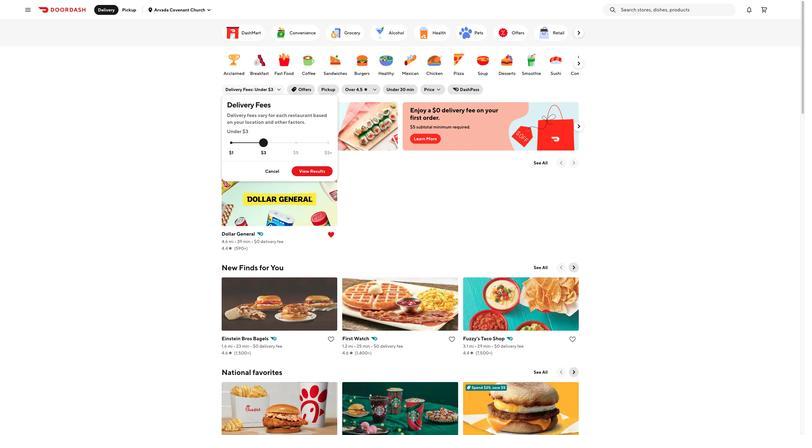 Task type: locate. For each thing, give the bounding box(es) containing it.
$0
[[433, 107, 441, 114]]

23
[[236, 344, 241, 349]]

to
[[246, 117, 250, 122]]

chicken
[[427, 71, 443, 76]]

1 horizontal spatial click to add this store to your saved list image
[[569, 336, 577, 344]]

1 vertical spatial see all link
[[530, 263, 552, 273]]

click to remove this store from your saved list image
[[328, 231, 335, 239]]

min right 25
[[363, 344, 370, 349]]

next button of carousel image for national favorites
[[571, 370, 577, 376]]

under 30 min button
[[383, 85, 418, 95]]

mi for fuzzy's
[[469, 344, 474, 349]]

retail link
[[535, 25, 568, 41]]

2 vertical spatial for
[[260, 264, 269, 272]]

under 30 min
[[387, 87, 414, 92]]

2 see all from the top
[[534, 266, 548, 270]]

1 vertical spatial first
[[410, 114, 422, 121]]

2 see from the top
[[534, 266, 542, 270]]

mi right 1.6
[[228, 344, 233, 349]]

$5 left subtotal
[[410, 125, 416, 130]]

2 vertical spatial all
[[543, 370, 548, 375]]

1.6 mi • 23 min • $​0 delivery fee
[[222, 344, 282, 349]]

dashpass
[[460, 87, 480, 92]]

0 vertical spatial 4.4
[[222, 246, 228, 251]]

$5 down '$5 stars and over' image at left
[[293, 150, 299, 155]]

0 vertical spatial pickup button
[[119, 5, 140, 15]]

national favorites
[[222, 368, 282, 377]]

0 vertical spatial for
[[269, 113, 275, 118]]

on down the dashpass
[[477, 107, 484, 114]]

1 vertical spatial next button of carousel image
[[576, 123, 582, 130]]

0 horizontal spatial first
[[280, 107, 291, 114]]

• left the 29
[[475, 344, 477, 349]]

save
[[229, 117, 239, 122]]

delivery for einstein bros bagels
[[260, 344, 275, 349]]

2 vertical spatial see all link
[[530, 368, 552, 378]]

2 vertical spatial previous button of carousel image
[[559, 370, 565, 376]]

bros
[[242, 336, 252, 342]]

required.
[[453, 125, 471, 130]]

first left 2
[[280, 107, 291, 114]]

$5 for $5 subtotal minimum required.
[[410, 125, 416, 130]]

mi down dollar
[[229, 239, 234, 244]]

on
[[477, 107, 484, 114], [259, 117, 264, 122], [227, 119, 233, 125]]

delivery inside delivery fees vary for each restaurant based on your location and other factors.
[[227, 113, 246, 118]]

watch
[[354, 336, 370, 342]]

pets
[[475, 30, 484, 35]]

3.1
[[463, 344, 468, 349]]

0 horizontal spatial offers
[[299, 87, 311, 92]]

notification bell image
[[746, 6, 753, 13]]

$​0 right 25
[[374, 344, 380, 349]]

1 vertical spatial see all
[[534, 266, 548, 270]]

0 vertical spatial next button of carousel image
[[576, 60, 582, 67]]

0 vertical spatial see all
[[534, 161, 548, 166]]

alcohol link
[[370, 25, 408, 41]]

grocery link
[[326, 25, 364, 41]]

2 food from the left
[[589, 71, 599, 76]]

0 vertical spatial first
[[280, 107, 291, 114]]

1 see all from the top
[[534, 161, 548, 166]]

acclaimed
[[224, 71, 245, 76]]

under inside under 30 min button
[[387, 87, 399, 92]]

1 vertical spatial 4.4
[[463, 351, 470, 356]]

offers right "offers" image
[[512, 30, 525, 35]]

25
[[357, 344, 362, 349]]

1 horizontal spatial under
[[255, 87, 267, 92]]

under left 30
[[387, 87, 399, 92]]

1 vertical spatial see
[[534, 266, 542, 270]]

convenience link
[[271, 25, 320, 41]]

food right fast
[[284, 71, 294, 76]]

for
[[269, 113, 275, 118], [259, 123, 264, 128], [260, 264, 269, 272]]

pickup right delivery "button"
[[122, 7, 136, 12]]

2 vertical spatial see
[[534, 370, 542, 375]]

fee for fuzzy's taco shop
[[518, 344, 524, 349]]

code
[[298, 117, 307, 122]]

1 click to add this store to your saved list image from the left
[[448, 336, 456, 344]]

with
[[288, 117, 297, 122]]

1 horizontal spatial on
[[259, 117, 264, 122]]

1 vertical spatial all
[[543, 266, 548, 270]]

mi for einstein
[[228, 344, 233, 349]]

min right the 29
[[484, 344, 491, 349]]

1 all from the top
[[543, 161, 548, 166]]

food right comfort
[[589, 71, 599, 76]]

0 vertical spatial $3
[[268, 87, 273, 92]]

4.4 for dollar general
[[222, 246, 228, 251]]

convenience image
[[274, 25, 288, 40]]

see for new finds for you
[[534, 266, 542, 270]]

1 vertical spatial previous button of carousel image
[[559, 265, 565, 271]]

0 vertical spatial see all link
[[530, 158, 552, 168]]

0 horizontal spatial $5
[[293, 150, 299, 155]]

1 see from the top
[[534, 161, 542, 166]]

4.6 down 1.2
[[343, 351, 349, 356]]

0 vertical spatial all
[[543, 161, 548, 166]]

offers down "coffee"
[[299, 87, 311, 92]]

0 vertical spatial $5
[[410, 125, 416, 130]]

2
[[293, 107, 296, 114]]

stores
[[244, 159, 266, 167]]

on inside save up to $10 on orders $15+ with code 40deal, valid for 45 days upon signup
[[259, 117, 264, 122]]

4.5
[[356, 87, 363, 92]]

for left 45 at the top left
[[259, 123, 264, 128]]

learn more
[[414, 136, 437, 141]]

1 horizontal spatial first
[[410, 114, 422, 121]]

0 horizontal spatial orders
[[265, 117, 277, 122]]

learn more button
[[410, 134, 441, 144]]

1 previous button of carousel image from the top
[[559, 160, 565, 166]]

1 vertical spatial for
[[259, 123, 264, 128]]

min
[[407, 87, 414, 92], [243, 239, 251, 244], [242, 344, 249, 349], [363, 344, 370, 349], [484, 344, 491, 349]]

food
[[284, 71, 294, 76], [589, 71, 599, 76]]

convenience
[[290, 30, 316, 35]]

0 vertical spatial see
[[534, 161, 542, 166]]

0 horizontal spatial 4.4
[[222, 246, 228, 251]]

dollar
[[222, 231, 236, 237]]

$25,
[[484, 386, 492, 391]]

1 horizontal spatial pickup
[[321, 87, 335, 92]]

1 horizontal spatial food
[[589, 71, 599, 76]]

3 see all from the top
[[534, 370, 548, 375]]

1 horizontal spatial your
[[266, 107, 278, 114]]

0 vertical spatial offers
[[512, 30, 525, 35]]

each
[[276, 113, 287, 118]]

fuzzy's
[[463, 336, 480, 342]]

delivery right $0
[[442, 107, 465, 114]]

$​0 down bagels
[[253, 344, 259, 349]]

comfort food
[[571, 71, 599, 76]]

for up and at the left top of page
[[269, 113, 275, 118]]

health image
[[417, 25, 432, 40]]

delivery up you
[[261, 239, 276, 244]]

0 horizontal spatial $3
[[243, 129, 248, 135]]

delivery for first watch
[[380, 344, 396, 349]]

see all for saved stores
[[534, 161, 548, 166]]

orders inside save up to $10 on orders $15+ with code 40deal, valid for 45 days upon signup
[[265, 117, 277, 122]]

on inside delivery fees vary for each restaurant based on your location and other factors.
[[227, 119, 233, 125]]

$5 right the save
[[501, 386, 506, 391]]

2 previous button of carousel image from the top
[[559, 265, 565, 271]]

fees:
[[243, 87, 254, 92]]

$5 stars and over image
[[295, 142, 297, 144]]

1 vertical spatial $5
[[293, 150, 299, 155]]

grocery
[[344, 30, 360, 35]]

2 click to add this store to your saved list image from the left
[[569, 336, 577, 344]]

smoothie
[[522, 71, 541, 76]]

see
[[534, 161, 542, 166], [534, 266, 542, 270], [534, 370, 542, 375]]

1 horizontal spatial pickup button
[[318, 85, 339, 95]]

1 food from the left
[[284, 71, 294, 76]]

2 vertical spatial see all
[[534, 370, 548, 375]]

2 horizontal spatial on
[[477, 107, 484, 114]]

3 all from the top
[[543, 370, 548, 375]]

min for fuzzy's taco shop
[[484, 344, 491, 349]]

orders up 45 at the top left
[[265, 117, 277, 122]]

$​0 down shop
[[495, 344, 500, 349]]

delivery right 25
[[380, 344, 396, 349]]

orders up code
[[297, 107, 316, 114]]

0 horizontal spatial your
[[234, 119, 244, 125]]

click to add this store to your saved list image for first watch
[[448, 336, 456, 344]]

price
[[424, 87, 435, 92]]

first
[[343, 336, 353, 342]]

delivery fees vary for each restaurant based on your location and other factors.
[[227, 113, 327, 125]]

$​0 down general
[[254, 239, 260, 244]]

next button of carousel image for new finds for you
[[571, 265, 577, 271]]

2 horizontal spatial $5
[[501, 386, 506, 391]]

pickup down sandwiches at top left
[[321, 87, 335, 92]]

see all link for national favorites
[[530, 368, 552, 378]]

2 horizontal spatial under
[[387, 87, 399, 92]]

covenant
[[170, 7, 190, 12]]

desserts
[[499, 71, 516, 76]]

your
[[266, 107, 278, 114], [486, 107, 499, 114], [234, 119, 244, 125]]

delivery for delivery fees vary for each restaurant based on your location and other factors.
[[227, 113, 246, 118]]

under right fees:
[[255, 87, 267, 92]]

previous button of carousel image for national favorites
[[559, 370, 565, 376]]

a
[[428, 107, 431, 114]]

1 horizontal spatial offers
[[512, 30, 525, 35]]

on inside enjoy a $0 delivery fee on your first order.
[[477, 107, 484, 114]]

1 vertical spatial orders
[[265, 117, 277, 122]]

on right $10
[[259, 117, 264, 122]]

0 horizontal spatial under
[[227, 129, 242, 135]]

3 previous button of carousel image from the top
[[559, 370, 565, 376]]

new
[[222, 264, 238, 272]]

0 vertical spatial pickup
[[122, 7, 136, 12]]

min for first watch
[[363, 344, 370, 349]]

previous button of carousel image for new finds for you
[[559, 265, 565, 271]]

orders
[[297, 107, 316, 114], [265, 117, 277, 122]]

1 next button of carousel image from the top
[[576, 60, 582, 67]]

min right 23
[[242, 344, 249, 349]]

1 horizontal spatial orders
[[297, 107, 316, 114]]

4.4 down "3.1"
[[463, 351, 470, 356]]

fees
[[255, 100, 271, 109]]

other
[[275, 119, 287, 125]]

4.6 down 1.6
[[222, 351, 228, 356]]

1 horizontal spatial 4.4
[[463, 351, 470, 356]]

alcohol
[[389, 30, 404, 35]]

0 horizontal spatial pickup button
[[119, 5, 140, 15]]

offers inside button
[[299, 87, 311, 92]]

1 vertical spatial offers
[[299, 87, 311, 92]]

$3 down 40deal,
[[243, 129, 248, 135]]

up
[[240, 117, 245, 122]]

0 horizontal spatial food
[[284, 71, 294, 76]]

church
[[190, 7, 205, 12]]

under down 40deal,
[[227, 129, 242, 135]]

2 see all link from the top
[[530, 263, 552, 273]]

your inside enjoy a $0 delivery fee on your first order.
[[486, 107, 499, 114]]

delivery down shop
[[501, 344, 517, 349]]

Store search: begin typing to search for stores available on DoorDash text field
[[621, 6, 732, 13]]

2 vertical spatial $3
[[261, 150, 266, 155]]

delivery for delivery fees
[[227, 100, 254, 109]]

mi right "3.1"
[[469, 344, 474, 349]]

2 horizontal spatial your
[[486, 107, 499, 114]]

delivery down bagels
[[260, 344, 275, 349]]

0 horizontal spatial click to add this store to your saved list image
[[448, 336, 456, 344]]

next button of carousel image
[[576, 30, 582, 36], [571, 160, 577, 166], [571, 265, 577, 271], [571, 370, 577, 376]]

on up under $3
[[227, 119, 233, 125]]

for inside save up to $10 on orders $15+ with code 40deal, valid for 45 days upon signup
[[259, 123, 264, 128]]

all for saved stores
[[543, 161, 548, 166]]

next button of carousel image
[[576, 60, 582, 67], [576, 123, 582, 130]]

min for einstein bros bagels
[[242, 344, 249, 349]]

more
[[427, 136, 437, 141]]

fee for einstein bros bagels
[[276, 344, 282, 349]]

0 items, open order cart image
[[761, 6, 768, 13]]

coffee
[[302, 71, 316, 76]]

see for saved stores
[[534, 161, 542, 166]]

30
[[400, 87, 406, 92]]

1 see all link from the top
[[530, 158, 552, 168]]

first down enjoy at top right
[[410, 114, 422, 121]]

min inside under 30 min button
[[407, 87, 414, 92]]

all for national favorites
[[543, 370, 548, 375]]

1 vertical spatial $3
[[243, 129, 248, 135]]

factors.
[[288, 119, 306, 125]]

min for dollar general
[[243, 239, 251, 244]]

all for new finds for you
[[543, 266, 548, 270]]

previous button of carousel image
[[559, 160, 565, 166], [559, 265, 565, 271], [559, 370, 565, 376]]

pets link
[[456, 25, 487, 41]]

• down taco
[[492, 344, 494, 349]]

3 see from the top
[[534, 370, 542, 375]]

click to add this store to your saved list image
[[448, 336, 456, 344], [569, 336, 577, 344]]

first watch
[[343, 336, 370, 342]]

mi
[[229, 239, 234, 244], [228, 344, 233, 349], [349, 344, 353, 349], [469, 344, 474, 349]]

(590+)
[[234, 246, 248, 251]]

pickup button
[[119, 5, 140, 15], [318, 85, 339, 95]]

new finds for you link
[[222, 263, 284, 273]]

under for under $3
[[227, 129, 242, 135]]

delivery
[[98, 7, 115, 12], [225, 87, 242, 92], [227, 100, 254, 109], [227, 113, 246, 118]]

fees
[[247, 113, 257, 118]]

pizza
[[454, 71, 464, 76]]

$3 up stores
[[261, 150, 266, 155]]

0 horizontal spatial on
[[227, 119, 233, 125]]

for left you
[[260, 264, 269, 272]]

mi right 1.2
[[349, 344, 353, 349]]

1 horizontal spatial $5
[[410, 125, 416, 130]]

delivery fees
[[227, 100, 271, 109]]

$3 up 'fees'
[[268, 87, 273, 92]]

2 all from the top
[[543, 266, 548, 270]]

0 vertical spatial previous button of carousel image
[[559, 160, 565, 166]]

offers link
[[493, 25, 528, 41]]

offers image
[[496, 25, 511, 40]]

4.4 down dollar
[[222, 246, 228, 251]]

3 see all link from the top
[[530, 368, 552, 378]]

spend $25, save $5
[[472, 386, 506, 391]]

min right 30
[[407, 87, 414, 92]]

1.6
[[222, 344, 227, 349]]

• left 39 on the left of the page
[[235, 239, 236, 244]]

retail image
[[537, 25, 552, 40]]

min right 39 on the left of the page
[[243, 239, 251, 244]]

delivery inside "button"
[[98, 7, 115, 12]]

save
[[493, 386, 500, 391]]

1 vertical spatial pickup button
[[318, 85, 339, 95]]



Task type: describe. For each thing, give the bounding box(es) containing it.
save up to $10 on orders $15+ with code 40deal, valid for 45 days upon signup
[[229, 117, 307, 128]]

see all for new finds for you
[[534, 266, 548, 270]]

delivery for delivery
[[98, 7, 115, 12]]

delivery button
[[94, 5, 119, 15]]

see all link for saved stores
[[530, 158, 552, 168]]

bagels
[[253, 336, 269, 342]]

your inside delivery fees vary for each restaurant based on your location and other factors.
[[234, 119, 244, 125]]

fast
[[275, 71, 283, 76]]

general
[[237, 231, 255, 237]]

subtotal
[[417, 125, 433, 130]]

burgers
[[355, 71, 370, 76]]

mi for first
[[349, 344, 353, 349]]

2 horizontal spatial $3
[[268, 87, 273, 92]]

food for fast food
[[284, 71, 294, 76]]

favorites
[[253, 368, 282, 377]]

and
[[265, 119, 274, 125]]

offers inside "link"
[[512, 30, 525, 35]]

previous button of carousel image for saved stores
[[559, 160, 565, 166]]

dashmart image
[[225, 25, 240, 40]]

get
[[229, 107, 240, 114]]

39
[[237, 239, 242, 244]]

price button
[[421, 85, 445, 95]]

$​0 for watch
[[374, 344, 380, 349]]

click to add this store to your saved list image
[[328, 336, 335, 344]]

0 horizontal spatial pickup
[[122, 7, 136, 12]]

get 40% off your first 2 orders
[[229, 107, 316, 114]]

valid
[[249, 123, 258, 128]]

first inside enjoy a $0 delivery fee on your first order.
[[410, 114, 422, 121]]

• left 23
[[234, 344, 235, 349]]

2 next button of carousel image from the top
[[576, 123, 582, 130]]

next button of carousel image for saved stores
[[571, 160, 577, 166]]

over 4.5
[[345, 87, 363, 92]]

food for comfort food
[[589, 71, 599, 76]]

3.1 mi • 29 min • $​0 delivery fee
[[463, 344, 524, 349]]

view results button
[[292, 167, 333, 176]]

fee for dollar general
[[277, 239, 284, 244]]

delivery fees: under $3
[[225, 87, 273, 92]]

sandwiches
[[324, 71, 347, 76]]

learn
[[414, 136, 426, 141]]

see all link for new finds for you
[[530, 263, 552, 273]]

minimum
[[434, 125, 452, 130]]

dashmart link
[[223, 25, 265, 41]]

arvada covenant church
[[154, 7, 205, 12]]

for inside new finds for you link
[[260, 264, 269, 272]]

alcohol image
[[373, 25, 388, 40]]

mi for dollar
[[229, 239, 234, 244]]

2 vertical spatial $5
[[501, 386, 506, 391]]

location
[[245, 119, 264, 125]]

fast food
[[275, 71, 294, 76]]

spend
[[472, 386, 483, 391]]

4.6 for first watch
[[343, 351, 349, 356]]

fee for first watch
[[397, 344, 403, 349]]

$​0 for taco
[[495, 344, 500, 349]]

comfort
[[571, 71, 588, 76]]

view
[[299, 169, 309, 174]]

health link
[[414, 25, 450, 41]]

dollar general
[[222, 231, 255, 237]]

healthy
[[379, 71, 394, 76]]

restaurant
[[288, 113, 312, 118]]

finds
[[239, 264, 258, 272]]

taco
[[481, 336, 492, 342]]

retail
[[553, 30, 565, 35]]

grocery image
[[328, 25, 343, 40]]

delivery inside enjoy a $0 delivery fee on your first order.
[[442, 107, 465, 114]]

click to add this store to your saved list image for fuzzy's taco shop
[[569, 336, 577, 344]]

results
[[310, 169, 325, 174]]

$1 stars and over image
[[230, 142, 233, 144]]

4.6 down dollar
[[222, 239, 228, 244]]

soup
[[478, 71, 488, 76]]

saved stores
[[222, 159, 266, 167]]

delivery for dollar general
[[261, 239, 276, 244]]

see all for national favorites
[[534, 370, 548, 375]]

(7,500+)
[[476, 351, 493, 356]]

enjoy
[[410, 107, 427, 114]]

(1,500+)
[[234, 351, 251, 356]]

vary
[[258, 113, 268, 118]]

1 vertical spatial pickup
[[321, 87, 335, 92]]

national
[[222, 368, 251, 377]]

$​0 for general
[[254, 239, 260, 244]]

4.4 for fuzzy's taco shop
[[463, 351, 470, 356]]

• down general
[[252, 239, 253, 244]]

0 vertical spatial orders
[[297, 107, 316, 114]]

over
[[345, 87, 355, 92]]

arvada covenant church button
[[148, 7, 212, 12]]

catering image
[[577, 25, 592, 40]]

pets image
[[459, 25, 473, 40]]

dashpass button
[[448, 85, 483, 95]]

national favorites link
[[222, 368, 282, 378]]

cancel
[[265, 169, 279, 174]]

mexican
[[402, 71, 419, 76]]

see for national favorites
[[534, 370, 542, 375]]

4.6 for einstein bros bagels
[[222, 351, 228, 356]]

fuzzy's taco shop
[[463, 336, 505, 342]]

1 horizontal spatial $3
[[261, 150, 266, 155]]

delivery for delivery fees: under $3
[[225, 87, 242, 92]]

you
[[271, 264, 284, 272]]

1.2 mi • 25 min • $​0 delivery fee
[[343, 344, 403, 349]]

under $3
[[227, 129, 248, 135]]

$5+ stars and over image
[[327, 142, 330, 144]]

delivery for fuzzy's taco shop
[[501, 344, 517, 349]]

$​0 for bros
[[253, 344, 259, 349]]

under for under 30 min
[[387, 87, 399, 92]]

4.6 mi • 39 min • $​0 delivery fee
[[222, 239, 284, 244]]

$5 for $5
[[293, 150, 299, 155]]

breakfast
[[250, 71, 269, 76]]

signup
[[293, 123, 306, 128]]

einstein bros bagels
[[222, 336, 269, 342]]

fee inside enjoy a $0 delivery fee on your first order.
[[466, 107, 476, 114]]

open menu image
[[24, 6, 32, 13]]

$10
[[251, 117, 258, 122]]

for inside delivery fees vary for each restaurant based on your location and other factors.
[[269, 113, 275, 118]]

saved
[[222, 159, 243, 167]]

• down bros at the left bottom of page
[[250, 344, 252, 349]]

arvada
[[154, 7, 169, 12]]

cancel button
[[258, 167, 287, 176]]

saved stores link
[[222, 158, 266, 168]]

• left 25
[[354, 344, 356, 349]]

• up (1,400+)
[[371, 344, 373, 349]]

acclaimed link
[[222, 49, 246, 78]]

sushi
[[551, 71, 562, 76]]

new finds for you
[[222, 264, 284, 272]]



Task type: vqa. For each thing, say whether or not it's contained in the screenshot.
• 3/17/22 • DOORDASH ORDER
no



